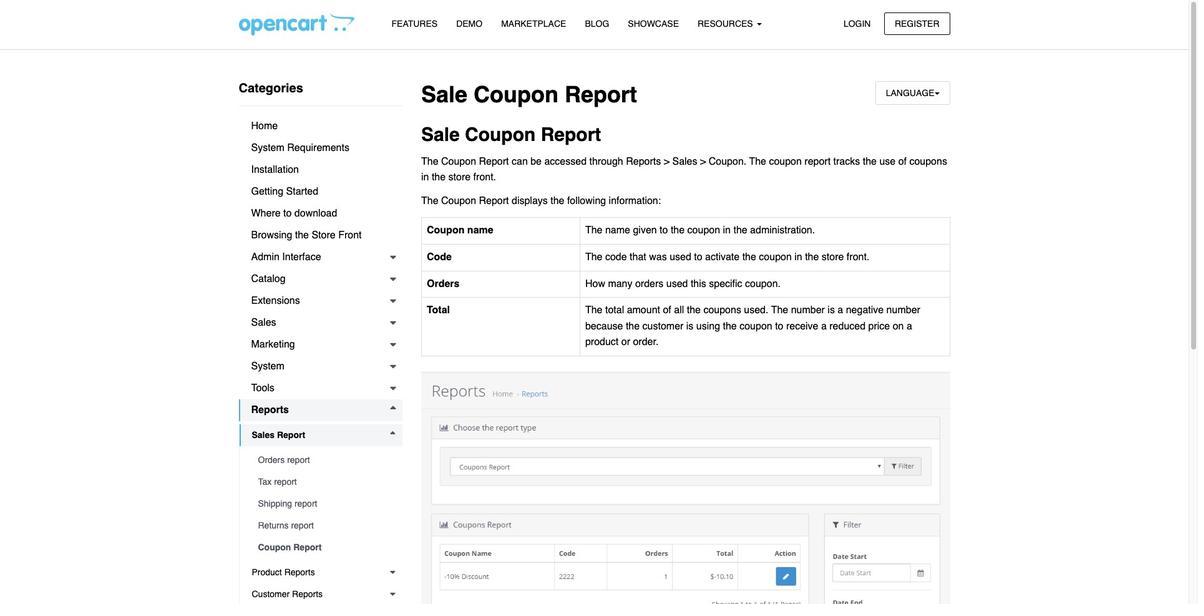Task type: locate. For each thing, give the bounding box(es) containing it.
number up the on
[[887, 305, 921, 316]]

showcase link
[[619, 13, 689, 35]]

to right given
[[660, 225, 668, 236]]

front. up the coupon name
[[474, 172, 496, 183]]

1 vertical spatial sales
[[251, 317, 276, 328]]

reduced
[[830, 321, 866, 332]]

sale coupon report
[[422, 82, 638, 107], [422, 124, 602, 146]]

name
[[468, 225, 494, 236], [606, 225, 631, 236]]

reports right through
[[626, 156, 661, 167]]

2 name from the left
[[606, 225, 631, 236]]

extensions
[[251, 295, 300, 307]]

the coupon report displays the following information:
[[422, 196, 661, 207]]

report inside the coupon report can be accessed through reports > sales > coupon. the coupon report tracks the use of coupons in the store front.
[[805, 156, 831, 167]]

coupons
[[910, 156, 948, 167], [704, 305, 742, 316]]

the for the coupon report displays the following information:
[[422, 196, 439, 207]]

1 horizontal spatial is
[[828, 305, 835, 316]]

to
[[284, 208, 292, 219], [660, 225, 668, 236], [695, 252, 703, 263], [776, 321, 784, 332]]

demo link
[[447, 13, 492, 35]]

orders down code
[[427, 278, 460, 290]]

a up reduced
[[838, 305, 844, 316]]

2 system from the top
[[251, 361, 285, 372]]

0 horizontal spatial name
[[468, 225, 494, 236]]

many
[[608, 278, 633, 290]]

2 vertical spatial sales
[[252, 430, 275, 440]]

0 horizontal spatial coupons
[[704, 305, 742, 316]]

0 vertical spatial sale
[[422, 82, 468, 107]]

coupons up 'using'
[[704, 305, 742, 316]]

0 vertical spatial used
[[670, 252, 692, 263]]

home
[[251, 121, 278, 132]]

report right tax
[[274, 477, 297, 487]]

0 vertical spatial in
[[422, 172, 429, 183]]

1 horizontal spatial in
[[723, 225, 731, 236]]

the code that was used to activate the coupon in the store front.
[[586, 252, 870, 263]]

system up tools
[[251, 361, 285, 372]]

showcase
[[628, 19, 679, 29]]

to inside the total amount of all the coupons used. the number is a negative number because the customer is using the coupon to receive a reduced price on a product or order.
[[776, 321, 784, 332]]

reports
[[626, 156, 661, 167], [251, 405, 289, 416], [285, 568, 315, 578], [292, 590, 323, 599]]

features
[[392, 19, 438, 29]]

the right 'using'
[[723, 321, 737, 332]]

coupons inside the coupon report can be accessed through reports > sales > coupon. the coupon report tracks the use of coupons in the store front.
[[910, 156, 948, 167]]

0 horizontal spatial in
[[422, 172, 429, 183]]

installation
[[251, 164, 299, 175]]

report up the tax report at left bottom
[[287, 455, 310, 465]]

orders
[[427, 278, 460, 290], [258, 455, 285, 465]]

of left all
[[663, 305, 672, 316]]

the right activate
[[743, 252, 757, 263]]

0 horizontal spatial front.
[[474, 172, 496, 183]]

download
[[295, 208, 337, 219]]

marketplace
[[502, 19, 567, 29]]

front.
[[474, 172, 496, 183], [847, 252, 870, 263]]

orders report
[[258, 455, 310, 465]]

a right the on
[[907, 321, 913, 332]]

1 vertical spatial store
[[822, 252, 845, 263]]

coupon right 'coupon.'
[[770, 156, 802, 167]]

customer reports
[[252, 590, 323, 599]]

1 vertical spatial sale coupon report
[[422, 124, 602, 146]]

1 vertical spatial system
[[251, 361, 285, 372]]

code
[[427, 252, 452, 263]]

the
[[422, 156, 439, 167], [750, 156, 767, 167], [422, 196, 439, 207], [586, 225, 603, 236], [586, 252, 603, 263], [586, 305, 603, 316], [772, 305, 789, 316]]

0 vertical spatial sale coupon report
[[422, 82, 638, 107]]

1 vertical spatial coupons
[[704, 305, 742, 316]]

1 vertical spatial in
[[723, 225, 731, 236]]

report up coupon report
[[291, 521, 314, 531]]

number up receive
[[792, 305, 825, 316]]

the up or
[[626, 321, 640, 332]]

coupon down used.
[[740, 321, 773, 332]]

0 horizontal spatial of
[[663, 305, 672, 316]]

report left tracks
[[805, 156, 831, 167]]

1 system from the top
[[251, 142, 285, 154]]

how
[[586, 278, 606, 290]]

customer
[[643, 321, 684, 332]]

the left store
[[295, 230, 309, 241]]

of right use
[[899, 156, 907, 167]]

0 vertical spatial front.
[[474, 172, 496, 183]]

coupons inside the total amount of all the coupons used. the number is a negative number because the customer is using the coupon to receive a reduced price on a product or order.
[[704, 305, 742, 316]]

coupon inside "coupon report" link
[[258, 543, 291, 553]]

all
[[675, 305, 685, 316]]

0 horizontal spatial number
[[792, 305, 825, 316]]

used left the this
[[667, 278, 688, 290]]

login link
[[834, 12, 882, 35]]

1 horizontal spatial coupons
[[910, 156, 948, 167]]

store inside the coupon report can be accessed through reports > sales > coupon. the coupon report tracks the use of coupons in the store front.
[[449, 172, 471, 183]]

0 vertical spatial system
[[251, 142, 285, 154]]

1 vertical spatial used
[[667, 278, 688, 290]]

tax report link
[[246, 471, 403, 493]]

sales report link
[[239, 425, 403, 446]]

catalog
[[251, 274, 286, 285]]

activate
[[706, 252, 740, 263]]

used right was
[[670, 252, 692, 263]]

1 horizontal spatial number
[[887, 305, 921, 316]]

> right through
[[664, 156, 670, 167]]

system for system requirements
[[251, 142, 285, 154]]

0 vertical spatial store
[[449, 172, 471, 183]]

0 vertical spatial of
[[899, 156, 907, 167]]

orders for orders report
[[258, 455, 285, 465]]

tax report
[[258, 477, 297, 487]]

language button
[[876, 81, 951, 105]]

coupon name
[[427, 225, 494, 236]]

1 horizontal spatial store
[[822, 252, 845, 263]]

a right receive
[[822, 321, 827, 332]]

sales report
[[252, 430, 305, 440]]

1 vertical spatial of
[[663, 305, 672, 316]]

0 horizontal spatial store
[[449, 172, 471, 183]]

report for shipping report
[[295, 499, 318, 509]]

name for the
[[606, 225, 631, 236]]

a
[[838, 305, 844, 316], [822, 321, 827, 332], [907, 321, 913, 332]]

1 horizontal spatial front.
[[847, 252, 870, 263]]

demo
[[457, 19, 483, 29]]

product reports link
[[239, 562, 403, 584]]

2 sale coupon report from the top
[[422, 124, 602, 146]]

sale
[[422, 82, 468, 107], [422, 124, 460, 146]]

sales left 'coupon.'
[[673, 156, 698, 167]]

coupon
[[770, 156, 802, 167], [688, 225, 721, 236], [760, 252, 792, 263], [740, 321, 773, 332]]

is up reduced
[[828, 305, 835, 316]]

report down tax report link
[[295, 499, 318, 509]]

resources link
[[689, 13, 772, 35]]

of inside the total amount of all the coupons used. the number is a negative number because the customer is using the coupon to receive a reduced price on a product or order.
[[663, 305, 672, 316]]

is left 'using'
[[687, 321, 694, 332]]

orders
[[636, 278, 664, 290]]

of
[[899, 156, 907, 167], [663, 305, 672, 316]]

catalog link
[[239, 269, 403, 290]]

1 vertical spatial sale
[[422, 124, 460, 146]]

1 horizontal spatial orders
[[427, 278, 460, 290]]

store
[[449, 172, 471, 183], [822, 252, 845, 263]]

resources
[[698, 19, 756, 29]]

sales
[[673, 156, 698, 167], [251, 317, 276, 328], [252, 430, 275, 440]]

0 horizontal spatial is
[[687, 321, 694, 332]]

system for system
[[251, 361, 285, 372]]

extensions link
[[239, 290, 403, 312]]

the for the name given to the coupon in the administration.
[[586, 225, 603, 236]]

getting started link
[[239, 181, 403, 203]]

coupon inside the coupon report can be accessed through reports > sales > coupon. the coupon report tracks the use of coupons in the store front.
[[770, 156, 802, 167]]

1 horizontal spatial >
[[701, 156, 706, 167]]

blog link
[[576, 13, 619, 35]]

sales for sales report
[[252, 430, 275, 440]]

the right all
[[687, 305, 701, 316]]

coupon up activate
[[688, 225, 721, 236]]

> left 'coupon.'
[[701, 156, 706, 167]]

sales up marketing in the left bottom of the page
[[251, 317, 276, 328]]

orders up the tax report at left bottom
[[258, 455, 285, 465]]

tools
[[251, 383, 275, 394]]

to left receive
[[776, 321, 784, 332]]

2 vertical spatial in
[[795, 252, 803, 263]]

categories
[[239, 81, 303, 96]]

0 vertical spatial sales
[[673, 156, 698, 167]]

1 horizontal spatial of
[[899, 156, 907, 167]]

0 vertical spatial coupons
[[910, 156, 948, 167]]

that
[[630, 252, 647, 263]]

coupon
[[474, 82, 559, 107], [465, 124, 536, 146], [442, 156, 477, 167], [442, 196, 477, 207], [427, 225, 465, 236], [258, 543, 291, 553]]

on
[[893, 321, 905, 332]]

to right where
[[284, 208, 292, 219]]

front. inside the coupon report can be accessed through reports > sales > coupon. the coupon report tracks the use of coupons in the store front.
[[474, 172, 496, 183]]

the up the coupon name
[[432, 172, 446, 183]]

coupons right use
[[910, 156, 948, 167]]

number
[[792, 305, 825, 316], [887, 305, 921, 316]]

front. up negative
[[847, 252, 870, 263]]

2 number from the left
[[887, 305, 921, 316]]

0 horizontal spatial >
[[664, 156, 670, 167]]

1 horizontal spatial name
[[606, 225, 631, 236]]

0 vertical spatial is
[[828, 305, 835, 316]]

system down home
[[251, 142, 285, 154]]

is
[[828, 305, 835, 316], [687, 321, 694, 332]]

the right given
[[671, 225, 685, 236]]

report for tax report
[[274, 477, 297, 487]]

0 horizontal spatial orders
[[258, 455, 285, 465]]

0 vertical spatial orders
[[427, 278, 460, 290]]

system requirements
[[251, 142, 350, 154]]

specific
[[710, 278, 743, 290]]

browsing the store front
[[251, 230, 362, 241]]

sales up orders report
[[252, 430, 275, 440]]

used
[[670, 252, 692, 263], [667, 278, 688, 290]]

report inside 'link'
[[291, 521, 314, 531]]

1 vertical spatial orders
[[258, 455, 285, 465]]

1 name from the left
[[468, 225, 494, 236]]

receive
[[787, 321, 819, 332]]



Task type: vqa. For each thing, say whether or not it's contained in the screenshot.
Sales Report
yes



Task type: describe. For each thing, give the bounding box(es) containing it.
amount
[[627, 305, 661, 316]]

installation link
[[239, 159, 403, 181]]

1 horizontal spatial a
[[838, 305, 844, 316]]

language
[[887, 88, 935, 98]]

information:
[[609, 196, 661, 207]]

features link
[[382, 13, 447, 35]]

register link
[[885, 12, 951, 35]]

the down the administration.
[[806, 252, 820, 263]]

shipping report link
[[246, 493, 403, 515]]

where to download link
[[239, 203, 403, 225]]

code
[[606, 252, 627, 263]]

system link
[[239, 356, 403, 378]]

system requirements link
[[239, 137, 403, 159]]

opencart - open source shopping cart solution image
[[239, 13, 354, 36]]

1 sale from the top
[[422, 82, 468, 107]]

product
[[586, 337, 619, 348]]

orders for orders
[[427, 278, 460, 290]]

2 horizontal spatial a
[[907, 321, 913, 332]]

report for orders report
[[287, 455, 310, 465]]

using
[[697, 321, 721, 332]]

report inside the coupon report can be accessed through reports > sales > coupon. the coupon report tracks the use of coupons in the store front.
[[479, 156, 509, 167]]

to left activate
[[695, 252, 703, 263]]

was
[[650, 252, 667, 263]]

the right displays at top
[[551, 196, 565, 207]]

returns report link
[[246, 515, 403, 537]]

customer
[[252, 590, 290, 599]]

the for the total amount of all the coupons used. the number is a negative number because the customer is using the coupon to receive a reduced price on a product or order.
[[586, 305, 603, 316]]

total
[[606, 305, 625, 316]]

marketing link
[[239, 334, 403, 356]]

register
[[895, 18, 940, 28]]

reports down tools
[[251, 405, 289, 416]]

accessed
[[545, 156, 587, 167]]

1 number from the left
[[792, 305, 825, 316]]

product
[[252, 568, 282, 578]]

report for returns report
[[291, 521, 314, 531]]

browsing
[[251, 230, 292, 241]]

be
[[531, 156, 542, 167]]

coupon inside the total amount of all the coupons used. the number is a negative number because the customer is using the coupon to receive a reduced price on a product or order.
[[740, 321, 773, 332]]

admin coupons report image
[[422, 372, 951, 604]]

this
[[691, 278, 707, 290]]

front
[[339, 230, 362, 241]]

2 > from the left
[[701, 156, 706, 167]]

store
[[312, 230, 336, 241]]

2 horizontal spatial in
[[795, 252, 803, 263]]

marketplace link
[[492, 13, 576, 35]]

the up the code that was used to activate the coupon in the store front.
[[734, 225, 748, 236]]

marketing
[[251, 339, 295, 350]]

reports inside the coupon report can be accessed through reports > sales > coupon. the coupon report tracks the use of coupons in the store front.
[[626, 156, 661, 167]]

following
[[568, 196, 606, 207]]

started
[[286, 186, 319, 197]]

shipping
[[258, 499, 292, 509]]

total
[[427, 305, 450, 316]]

browsing the store front link
[[239, 225, 403, 247]]

reports up customer reports
[[285, 568, 315, 578]]

1 sale coupon report from the top
[[422, 82, 638, 107]]

price
[[869, 321, 891, 332]]

administration.
[[751, 225, 816, 236]]

because
[[586, 321, 623, 332]]

order.
[[633, 337, 659, 348]]

negative
[[847, 305, 884, 316]]

sales for sales
[[251, 317, 276, 328]]

the left use
[[863, 156, 877, 167]]

requirements
[[287, 142, 350, 154]]

sales link
[[239, 312, 403, 334]]

sales inside the coupon report can be accessed through reports > sales > coupon. the coupon report tracks the use of coupons in the store front.
[[673, 156, 698, 167]]

can
[[512, 156, 528, 167]]

where
[[251, 208, 281, 219]]

coupon.
[[746, 278, 781, 290]]

of inside the coupon report can be accessed through reports > sales > coupon. the coupon report tracks the use of coupons in the store front.
[[899, 156, 907, 167]]

blog
[[585, 19, 610, 29]]

0 horizontal spatial a
[[822, 321, 827, 332]]

1 vertical spatial is
[[687, 321, 694, 332]]

in inside the coupon report can be accessed through reports > sales > coupon. the coupon report tracks the use of coupons in the store front.
[[422, 172, 429, 183]]

coupon report link
[[246, 537, 403, 559]]

getting
[[251, 186, 284, 197]]

orders report link
[[246, 450, 403, 471]]

name for coupon
[[468, 225, 494, 236]]

tools link
[[239, 378, 403, 400]]

used.
[[745, 305, 769, 316]]

given
[[633, 225, 657, 236]]

reports down product reports link
[[292, 590, 323, 599]]

how many orders used this specific coupon.
[[586, 278, 781, 290]]

the total amount of all the coupons used. the number is a negative number because the customer is using the coupon to receive a reduced price on a product or order.
[[586, 305, 921, 348]]

returns
[[258, 521, 289, 531]]

the inside browsing the store front link
[[295, 230, 309, 241]]

interface
[[282, 252, 321, 263]]

home link
[[239, 116, 403, 137]]

coupon report
[[258, 543, 322, 553]]

through
[[590, 156, 624, 167]]

customer reports link
[[239, 584, 403, 604]]

getting started
[[251, 186, 319, 197]]

the name given to the coupon in the administration.
[[586, 225, 816, 236]]

the for the coupon report can be accessed through reports > sales > coupon. the coupon report tracks the use of coupons in the store front.
[[422, 156, 439, 167]]

coupon inside the coupon report can be accessed through reports > sales > coupon. the coupon report tracks the use of coupons in the store front.
[[442, 156, 477, 167]]

tax
[[258, 477, 272, 487]]

1 > from the left
[[664, 156, 670, 167]]

displays
[[512, 196, 548, 207]]

login
[[844, 18, 871, 28]]

coupon.
[[709, 156, 747, 167]]

product reports
[[252, 568, 315, 578]]

the for the code that was used to activate the coupon in the store front.
[[586, 252, 603, 263]]

where to download
[[251, 208, 337, 219]]

admin interface link
[[239, 247, 403, 269]]

tracks
[[834, 156, 861, 167]]

coupon down the administration.
[[760, 252, 792, 263]]

2 sale from the top
[[422, 124, 460, 146]]

or
[[622, 337, 631, 348]]

1 vertical spatial front.
[[847, 252, 870, 263]]

to inside where to download link
[[284, 208, 292, 219]]



